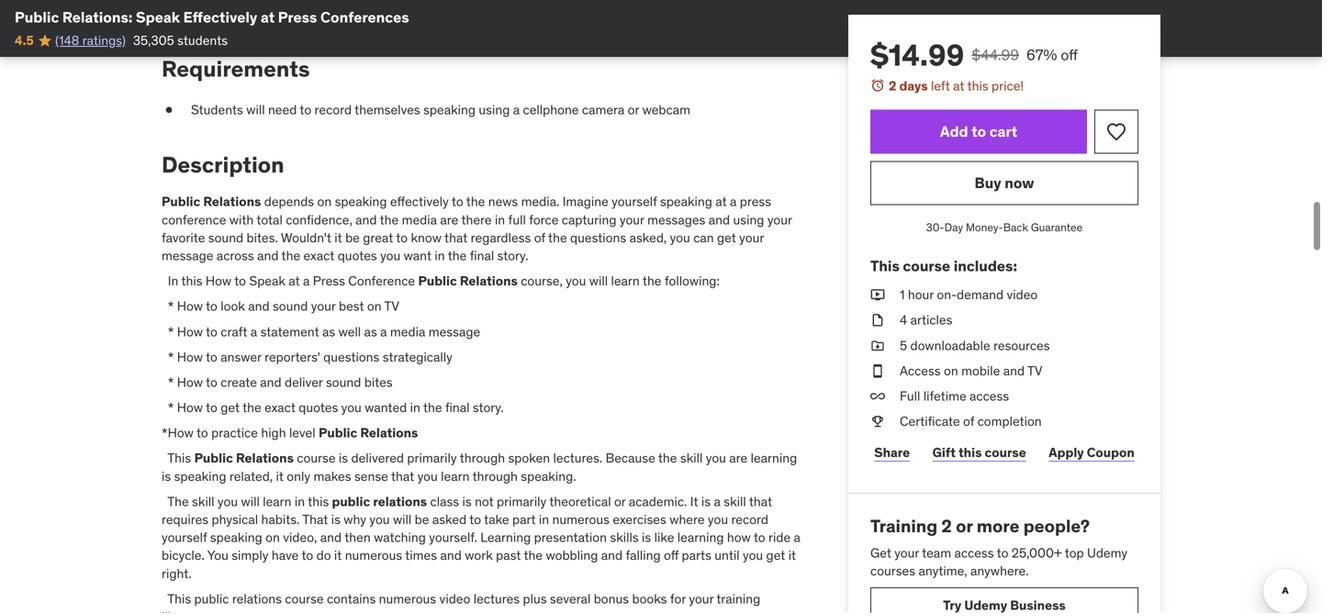 Task type: describe. For each thing, give the bounding box(es) containing it.
camera
[[582, 101, 625, 118]]

and down yourself. on the left bottom of the page
[[440, 548, 462, 564]]

final inside in this how to speak at a press conference public relations course, you will learn the following: * how to look and sound your best on tv * how to craft a statement as well as a media message * how to answer reporters' questions strategically * how to create and deliver sound bites * how to get the exact quotes you wanted in the final story. *how to practice high level public relations
[[445, 400, 470, 416]]

1 vertical spatial of
[[964, 413, 975, 430]]

bites.
[[247, 230, 278, 246]]

the up there
[[466, 194, 485, 210]]

will up physical
[[241, 494, 260, 510]]

30-day money-back guarantee
[[927, 221, 1083, 235]]

a down wouldn't
[[303, 273, 310, 289]]

description
[[162, 151, 284, 179]]

1 horizontal spatial course
[[903, 257, 951, 275]]

do
[[317, 548, 331, 564]]

the down wouldn't
[[282, 248, 301, 264]]

themselves
[[355, 101, 420, 118]]

following:
[[665, 273, 720, 289]]

relations up related,
[[236, 450, 294, 467]]

speaking.
[[521, 468, 576, 485]]

off inside class is not primarily theoretical or academic. it is a skill that requires physical habits. that is why you will be asked to take part in numerous exercises where you record yourself speaking on video, and then watching yourself. learning presentation skills is like learning how to ride a bicycle. you simply have to do it numerous times and work past the wobbling and falling off parts until you get it right.
[[664, 548, 679, 564]]

or inside class is not primarily theoretical or academic. it is a skill that requires physical habits. that is why you will be asked to take part in numerous exercises where you record yourself speaking on video, and then watching yourself. learning presentation skills is like learning how to ride a bicycle. you simply have to do it numerous times and work past the wobbling and falling off parts until you get it right.
[[614, 494, 626, 510]]

on down downloadable
[[944, 363, 959, 379]]

you right because
[[706, 450, 727, 467]]

to down "not"
[[470, 512, 481, 528]]

is right it
[[702, 494, 711, 510]]

gift this course
[[933, 444, 1027, 461]]

it
[[691, 494, 699, 510]]

or inside training 2 or more people? get your team access to 25,000+ top udemy courses anytime, anywhere.
[[956, 515, 973, 538]]

yourself.
[[429, 530, 478, 546]]

2 * from the top
[[168, 324, 174, 340]]

will left need
[[246, 101, 265, 118]]

to down "across"
[[234, 273, 246, 289]]

exercises
[[613, 512, 667, 528]]

and down the resources
[[1004, 363, 1025, 379]]

learning
[[481, 530, 531, 546]]

relations down regardless
[[460, 273, 518, 289]]

at inside depends on speaking effectively to the news media. imagine yourself speaking at a press conference with total confidence, and the media are there in full force capturing your messages and using your favorite sound bites. wouldn't it be great to know that regardless of the questions asked, you can get your message across and the exact quotes you want in the final story.
[[716, 194, 727, 210]]

public down practice
[[194, 450, 233, 467]]

completion
[[978, 413, 1042, 430]]

students will need to record themselves speaking using a cellphone camera or webcam
[[191, 101, 691, 118]]

to left answer
[[206, 349, 218, 365]]

0 horizontal spatial skill
[[192, 494, 215, 510]]

to left create
[[206, 374, 218, 391]]

effectively
[[390, 194, 449, 210]]

certificate of completion
[[900, 413, 1042, 430]]

2 as from the left
[[364, 324, 377, 340]]

questions for asked,
[[570, 230, 627, 246]]

media. imagine
[[521, 194, 609, 210]]

0 vertical spatial numerous
[[553, 512, 610, 528]]

0 vertical spatial through
[[460, 450, 505, 467]]

to left 'do' at the left of the page
[[302, 548, 313, 564]]

plus
[[523, 591, 547, 608]]

will inside in this how to speak at a press conference public relations course, you will learn the following: * how to look and sound your best on tv * how to craft a statement as well as a media message * how to answer reporters' questions strategically * how to create and deliver sound bites * how to get the exact quotes you wanted in the final story. *how to practice high level public relations
[[589, 273, 608, 289]]

skill inside course is delivered primarily through spoken lectures. because the skill you are learning is speaking related, it only makes sense that you learn through speaking.
[[681, 450, 703, 467]]

learn inside course is delivered primarily through spoken lectures. because the skill you are learning is speaking related, it only makes sense that you learn through speaking.
[[441, 468, 470, 485]]

in this how to speak at a press conference public relations course, you will learn the following: * how to look and sound your best on tv * how to craft a statement as well as a media message * how to answer reporters' questions strategically * how to create and deliver sound bites * how to get the exact quotes you wanted in the final story. *how to practice high level public relations
[[162, 273, 723, 441]]

exact inside in this how to speak at a press conference public relations course, you will learn the following: * how to look and sound your best on tv * how to craft a statement as well as a media message * how to answer reporters' questions strategically * how to create and deliver sound bites * how to get the exact quotes you wanted in the final story. *how to practice high level public relations
[[265, 400, 296, 416]]

ride
[[769, 530, 791, 546]]

buy
[[975, 174, 1002, 192]]

cart
[[990, 122, 1018, 141]]

final inside depends on speaking effectively to the news media. imagine yourself speaking at a press conference with total confidence, and the media are there in full force capturing your messages and using your favorite sound bites. wouldn't it be great to know that regardless of the questions asked, you can get your message across and the exact quotes you want in the final story.
[[470, 248, 494, 264]]

public up the conference
[[162, 194, 200, 210]]

effectively
[[183, 8, 258, 27]]

a right craft
[[251, 324, 257, 340]]

a right ride on the right bottom of the page
[[794, 530, 801, 546]]

training 2 or more people? get your team access to 25,000+ top udemy courses anytime, anywhere.
[[871, 515, 1128, 580]]

course,
[[521, 273, 563, 289]]

primarily for through
[[407, 450, 457, 467]]

this inside gift this course link
[[959, 444, 982, 461]]

the inside class is not primarily theoretical or academic. it is a skill that requires physical habits. that is why you will be asked to take part in numerous exercises where you record yourself speaking on video, and then watching yourself. learning presentation skills is like learning how to ride a bicycle. you simply have to do it numerous times and work past the wobbling and falling off parts until you get it right.
[[524, 548, 543, 564]]

at inside in this how to speak at a press conference public relations course, you will learn the following: * how to look and sound your best on tv * how to craft a statement as well as a media message * how to answer reporters' questions strategically * how to create and deliver sound bites * how to get the exact quotes you wanted in the final story. *how to practice high level public relations
[[289, 273, 300, 289]]

relations down 'wanted'
[[360, 425, 418, 441]]

the down force
[[548, 230, 567, 246]]

how left answer
[[177, 349, 203, 365]]

practice
[[211, 425, 258, 441]]

wanted
[[365, 400, 407, 416]]

know
[[411, 230, 442, 246]]

4 * from the top
[[168, 374, 174, 391]]

your inside training 2 or more people? get your team access to 25,000+ top udemy courses anytime, anywhere.
[[895, 545, 920, 562]]

the down create
[[243, 400, 262, 416]]

alarm image
[[871, 78, 886, 93]]

create
[[221, 374, 257, 391]]

to up there
[[452, 194, 464, 210]]

at right left
[[954, 78, 965, 94]]

want
[[404, 248, 432, 264]]

1 as from the left
[[322, 324, 335, 340]]

wishlist image
[[1106, 121, 1128, 143]]

full
[[900, 388, 921, 405]]

0 vertical spatial access
[[970, 388, 1010, 405]]

is left like
[[642, 530, 652, 546]]

media inside depends on speaking effectively to the news media. imagine yourself speaking at a press conference with total confidence, and the media are there in full force capturing your messages and using your favorite sound bites. wouldn't it be great to know that regardless of the questions asked, you can get your message across and the exact quotes you want in the final story.
[[402, 212, 437, 228]]

relations up with
[[203, 194, 261, 210]]

add
[[940, 122, 969, 141]]

class is not primarily theoretical or academic. it is a skill that requires physical habits. that is why you will be asked to take part in numerous exercises where you record yourself speaking on video, and then watching yourself. learning presentation skills is like learning how to ride a bicycle. you simply have to do it numerous times and work past the wobbling and falling off parts until you get it right.
[[162, 494, 801, 582]]

in inside class is not primarily theoretical or academic. it is a skill that requires physical habits. that is why you will be asked to take part in numerous exercises where you record yourself speaking on video, and then watching yourself. learning presentation skills is like learning how to ride a bicycle. you simply have to do it numerous times and work past the wobbling and falling off parts until you get it right.
[[539, 512, 549, 528]]

makes
[[314, 468, 351, 485]]

the left following:
[[643, 273, 662, 289]]

and right create
[[260, 374, 282, 391]]

demand
[[957, 287, 1004, 303]]

you right why
[[370, 512, 390, 528]]

to right *how
[[197, 425, 208, 441]]

1 vertical spatial tv
[[1028, 363, 1043, 379]]

and right look
[[248, 298, 270, 315]]

35,305
[[133, 32, 174, 49]]

public up 4.5
[[15, 8, 59, 27]]

yourself inside class is not primarily theoretical or academic. it is a skill that requires physical habits. that is why you will be asked to take part in numerous exercises where you record yourself speaking on video, and then watching yourself. learning presentation skills is like learning how to ride a bicycle. you simply have to do it numerous times and work past the wobbling and falling off parts until you get it right.
[[162, 530, 207, 546]]

0 vertical spatial press
[[278, 8, 317, 27]]

is up makes on the bottom left of page
[[339, 450, 348, 467]]

sense
[[355, 468, 388, 485]]

watching
[[374, 530, 426, 546]]

1 * from the top
[[168, 298, 174, 315]]

learn inside in this how to speak at a press conference public relations course, you will learn the following: * how to look and sound your best on tv * how to craft a statement as well as a media message * how to answer reporters' questions strategically * how to create and deliver sound bites * how to get the exact quotes you wanted in the final story. *how to practice high level public relations
[[611, 273, 640, 289]]

lifetime
[[924, 388, 967, 405]]

this up that
[[308, 494, 329, 510]]

downloadable
[[911, 337, 991, 354]]

gift
[[933, 444, 956, 461]]

spoken
[[508, 450, 550, 467]]

udemy
[[1088, 545, 1128, 562]]

the inside course is delivered primarily through spoken lectures. because the skill you are learning is speaking related, it only makes sense that you learn through speaking.
[[659, 450, 677, 467]]

mobile
[[962, 363, 1001, 379]]

you up class
[[418, 468, 438, 485]]

numerous inside this public relations course contains numerous video lectures plus several bonus books for your training library.
[[379, 591, 436, 608]]

on inside in this how to speak at a press conference public relations course, you will learn the following: * how to look and sound your best on tv * how to craft a statement as well as a media message * how to answer reporters' questions strategically * how to create and deliver sound bites * how to get the exact quotes you wanted in the final story. *how to practice high level public relations
[[367, 298, 382, 315]]

take
[[484, 512, 509, 528]]

and up 'do' at the left of the page
[[320, 530, 342, 546]]

is left "not"
[[462, 494, 472, 510]]

deliver
[[285, 374, 323, 391]]

quotes inside in this how to speak at a press conference public relations course, you will learn the following: * how to look and sound your best on tv * how to craft a statement as well as a media message * how to answer reporters' questions strategically * how to create and deliver sound bites * how to get the exact quotes you wanted in the final story. *how to practice high level public relations
[[299, 400, 338, 416]]

this public relations course contains numerous video lectures plus several bonus books for your training library.
[[162, 591, 761, 614]]

access inside training 2 or more people? get your team access to 25,000+ top udemy courses anytime, anywhere.
[[955, 545, 994, 562]]

like
[[655, 530, 675, 546]]

$14.99 $44.99 67% off
[[871, 37, 1079, 73]]

apply
[[1049, 444, 1085, 461]]

you right course,
[[566, 273, 586, 289]]

2 horizontal spatial sound
[[326, 374, 361, 391]]

to left ride on the right bottom of the page
[[754, 530, 766, 546]]

and up great
[[356, 212, 377, 228]]

requires
[[162, 512, 209, 528]]

and up can in the top of the page
[[709, 212, 730, 228]]

1 horizontal spatial video
[[1007, 287, 1038, 303]]

get inside class is not primarily theoretical or academic. it is a skill that requires physical habits. that is why you will be asked to take part in numerous exercises where you record yourself speaking on video, and then watching yourself. learning presentation skills is like learning how to ride a bicycle. you simply have to do it numerous times and work past the wobbling and falling off parts until you get it right.
[[767, 548, 786, 564]]

public right level on the left bottom of the page
[[319, 425, 358, 441]]

how up *how
[[177, 400, 203, 416]]

a left cellphone
[[513, 101, 520, 118]]

message inside in this how to speak at a press conference public relations course, you will learn the following: * how to look and sound your best on tv * how to craft a statement as well as a media message * how to answer reporters' questions strategically * how to create and deliver sound bites * how to get the exact quotes you wanted in the final story. *how to practice high level public relations
[[429, 324, 481, 340]]

tv inside in this how to speak at a press conference public relations course, you will learn the following: * how to look and sound your best on tv * how to craft a statement as well as a media message * how to answer reporters' questions strategically * how to create and deliver sound bites * how to get the exact quotes you wanted in the final story. *how to practice high level public relations
[[384, 298, 399, 315]]

habits.
[[261, 512, 300, 528]]

strategically
[[383, 349, 453, 365]]

are inside course is delivered primarily through spoken lectures. because the skill you are learning is speaking related, it only makes sense that you learn through speaking.
[[730, 450, 748, 467]]

0 horizontal spatial speak
[[136, 8, 180, 27]]

top
[[1065, 545, 1085, 562]]

4.5
[[15, 32, 34, 49]]

this left price!
[[968, 78, 989, 94]]

resources
[[994, 337, 1050, 354]]

work
[[465, 548, 493, 564]]

story. inside depends on speaking effectively to the news media. imagine yourself speaking at a press conference with total confidence, and the media are there in full force capturing your messages and using your favorite sound bites. wouldn't it be great to know that regardless of the questions asked, you can get your message across and the exact quotes you want in the final story.
[[497, 248, 529, 264]]

how up look
[[206, 273, 232, 289]]

how left craft
[[177, 324, 203, 340]]

be inside class is not primarily theoretical or academic. it is a skill that requires physical habits. that is why you will be asked to take part in numerous exercises where you record yourself speaking on video, and then watching yourself. learning presentation skills is like learning how to ride a bicycle. you simply have to do it numerous times and work past the wobbling and falling off parts until you get it right.
[[415, 512, 429, 528]]

bicycle.
[[162, 548, 205, 564]]

xsmall image for 5
[[871, 337, 886, 355]]

will inside class is not primarily theoretical or academic. it is a skill that requires physical habits. that is why you will be asked to take part in numerous exercises where you record yourself speaking on video, and then watching yourself. learning presentation skills is like learning how to ride a bicycle. you simply have to do it numerous times and work past the wobbling and falling off parts until you get it right.
[[393, 512, 412, 528]]

get inside in this how to speak at a press conference public relations course, you will learn the following: * how to look and sound your best on tv * how to craft a statement as well as a media message * how to answer reporters' questions strategically * how to create and deliver sound bites * how to get the exact quotes you wanted in the final story. *how to practice high level public relations
[[221, 400, 240, 416]]

public relations
[[162, 194, 261, 210]]

record inside class is not primarily theoretical or academic. it is a skill that requires physical habits. that is why you will be asked to take part in numerous exercises where you record yourself speaking on video, and then watching yourself. learning presentation skills is like learning how to ride a bicycle. you simply have to do it numerous times and work past the wobbling and falling off parts until you get it right.
[[732, 512, 769, 528]]

that inside course is delivered primarily through spoken lectures. because the skill you are learning is speaking related, it only makes sense that you learn through speaking.
[[391, 468, 414, 485]]

how left create
[[177, 374, 203, 391]]

full lifetime access
[[900, 388, 1010, 405]]

it inside depends on speaking effectively to the news media. imagine yourself speaking at a press conference with total confidence, and the media are there in full force capturing your messages and using your favorite sound bites. wouldn't it be great to know that regardless of the questions asked, you can get your message across and the exact quotes you want in the final story.
[[335, 230, 342, 246]]

day
[[945, 221, 964, 235]]

in inside in this how to speak at a press conference public relations course, you will learn the following: * how to look and sound your best on tv * how to craft a statement as well as a media message * how to answer reporters' questions strategically * how to create and deliver sound bites * how to get the exact quotes you wanted in the final story. *how to practice high level public relations
[[410, 400, 421, 416]]

this course includes:
[[871, 257, 1018, 275]]

public inside this public relations course contains numerous video lectures plus several bonus books for your training library.
[[194, 591, 229, 608]]

and down bites.
[[257, 248, 279, 264]]

a right "well"
[[380, 324, 387, 340]]

includes:
[[954, 257, 1018, 275]]

4 articles
[[900, 312, 953, 329]]

in right want
[[435, 248, 445, 264]]

to up want
[[396, 230, 408, 246]]

to up practice
[[206, 400, 218, 416]]

in up that
[[295, 494, 305, 510]]

to left craft
[[206, 324, 218, 340]]

you
[[207, 548, 229, 564]]

1 vertical spatial through
[[473, 468, 518, 485]]

to inside add to cart button
[[972, 122, 987, 141]]

to left look
[[206, 298, 218, 315]]

need
[[268, 101, 297, 118]]

you up how
[[708, 512, 729, 528]]

more
[[977, 515, 1020, 538]]

share button
[[871, 435, 914, 471]]

until
[[715, 548, 740, 564]]

on-
[[937, 287, 957, 303]]

speaking up messages
[[660, 194, 713, 210]]

in left full
[[495, 212, 505, 228]]

using inside depends on speaking effectively to the news media. imagine yourself speaking at a press conference with total confidence, and the media are there in full force capturing your messages and using your favorite sound bites. wouldn't it be great to know that regardless of the questions asked, you can get your message across and the exact quotes you want in the final story.
[[733, 212, 765, 228]]

0 horizontal spatial record
[[315, 101, 352, 118]]

hour
[[908, 287, 934, 303]]

can
[[694, 230, 714, 246]]

related,
[[230, 468, 273, 485]]

1 horizontal spatial public
[[332, 494, 370, 510]]

statement
[[260, 324, 319, 340]]

left
[[931, 78, 950, 94]]

5 * from the top
[[168, 400, 174, 416]]

conference
[[348, 273, 415, 289]]

force
[[529, 212, 559, 228]]

wouldn't
[[281, 230, 332, 246]]

confidence,
[[286, 212, 353, 228]]

1 horizontal spatial sound
[[273, 298, 308, 315]]



Task type: locate. For each thing, give the bounding box(es) containing it.
be inside depends on speaking effectively to the news media. imagine yourself speaking at a press conference with total confidence, and the media are there in full force capturing your messages and using your favorite sound bites. wouldn't it be great to know that regardless of the questions asked, you can get your message across and the exact quotes you want in the final story.
[[345, 230, 360, 246]]

that inside depends on speaking effectively to the news media. imagine yourself speaking at a press conference with total confidence, and the media are there in full force capturing your messages and using your favorite sound bites. wouldn't it be great to know that regardless of the questions asked, you can get your message across and the exact quotes you want in the final story.
[[445, 230, 468, 246]]

past
[[496, 548, 521, 564]]

1 vertical spatial learn
[[441, 468, 470, 485]]

will
[[246, 101, 265, 118], [589, 273, 608, 289], [241, 494, 260, 510], [393, 512, 412, 528]]

xsmall image left 1
[[871, 286, 886, 304]]

0 horizontal spatial learn
[[263, 494, 292, 510]]

using
[[479, 101, 510, 118], [733, 212, 765, 228]]

0 horizontal spatial sound
[[208, 230, 244, 246]]

0 vertical spatial story.
[[497, 248, 529, 264]]

1 horizontal spatial learning
[[751, 450, 798, 467]]

the right because
[[659, 450, 677, 467]]

0 vertical spatial yourself
[[612, 194, 657, 210]]

0 vertical spatial public
[[332, 494, 370, 510]]

back
[[1004, 221, 1029, 235]]

off down like
[[664, 548, 679, 564]]

days
[[900, 78, 928, 94]]

public
[[332, 494, 370, 510], [194, 591, 229, 608]]

exact inside depends on speaking effectively to the news media. imagine yourself speaking at a press conference with total confidence, and the media are there in full force capturing your messages and using your favorite sound bites. wouldn't it be great to know that regardless of the questions asked, you can get your message across and the exact quotes you want in the final story.
[[304, 248, 335, 264]]

0 vertical spatial are
[[440, 212, 459, 228]]

story.
[[497, 248, 529, 264], [473, 400, 504, 416]]

is
[[339, 450, 348, 467], [162, 468, 171, 485], [462, 494, 472, 510], [702, 494, 711, 510], [331, 512, 341, 528], [642, 530, 652, 546]]

2 vertical spatial sound
[[326, 374, 361, 391]]

of down force
[[534, 230, 546, 246]]

questions down "well"
[[323, 349, 380, 365]]

2 vertical spatial that
[[749, 494, 773, 510]]

or
[[628, 101, 640, 118], [614, 494, 626, 510], [956, 515, 973, 538]]

you left 'wanted'
[[341, 400, 362, 416]]

exact up high in the bottom of the page
[[265, 400, 296, 416]]

asked
[[432, 512, 467, 528]]

4
[[900, 312, 908, 329]]

that up relations
[[391, 468, 414, 485]]

or up exercises
[[614, 494, 626, 510]]

1 horizontal spatial as
[[364, 324, 377, 340]]

1 horizontal spatial tv
[[1028, 363, 1043, 379]]

this
[[968, 78, 989, 94], [181, 273, 203, 289], [959, 444, 982, 461], [308, 494, 329, 510]]

contains
[[327, 591, 376, 608]]

speak
[[136, 8, 180, 27], [249, 273, 286, 289]]

favorite
[[162, 230, 205, 246]]

sound up "across"
[[208, 230, 244, 246]]

1 vertical spatial story.
[[473, 400, 504, 416]]

1 vertical spatial learning
[[678, 530, 724, 546]]

the
[[167, 494, 189, 510]]

in
[[168, 273, 179, 289]]

xsmall image left the full
[[871, 388, 886, 406]]

this right gift
[[959, 444, 982, 461]]

xsmall image
[[162, 101, 176, 119], [871, 286, 886, 304], [871, 337, 886, 355], [871, 362, 886, 380], [871, 388, 886, 406]]

speak up 35,305
[[136, 8, 180, 27]]

quotes inside depends on speaking effectively to the news media. imagine yourself speaking at a press conference with total confidence, and the media are there in full force capturing your messages and using your favorite sound bites. wouldn't it be great to know that regardless of the questions asked, you can get your message across and the exact quotes you want in the final story.
[[338, 248, 377, 264]]

get inside depends on speaking effectively to the news media. imagine yourself speaking at a press conference with total confidence, and the media are there in full force capturing your messages and using your favorite sound bites. wouldn't it be great to know that regardless of the questions asked, you can get your message across and the exact quotes you want in the final story.
[[717, 230, 736, 246]]

skills
[[610, 530, 639, 546]]

questions down capturing
[[570, 230, 627, 246]]

tv down the resources
[[1028, 363, 1043, 379]]

as right "well"
[[364, 324, 377, 340]]

1 xsmall image from the top
[[871, 312, 886, 330]]

questions inside depends on speaking effectively to the news media. imagine yourself speaking at a press conference with total confidence, and the media are there in full force capturing your messages and using your favorite sound bites. wouldn't it be great to know that regardless of the questions asked, you can get your message across and the exact quotes you want in the final story.
[[570, 230, 627, 246]]

course inside course is delivered primarily through spoken lectures. because the skill you are learning is speaking related, it only makes sense that you learn through speaking.
[[297, 450, 336, 467]]

it right 'do' at the left of the page
[[334, 548, 342, 564]]

0 vertical spatial off
[[1061, 45, 1079, 64]]

xsmall image for students
[[162, 101, 176, 119]]

record up how
[[732, 512, 769, 528]]

the right past
[[524, 548, 543, 564]]

lectures
[[474, 591, 520, 608]]

message down favorite at top
[[162, 248, 214, 264]]

press left conferences
[[278, 8, 317, 27]]

1 horizontal spatial or
[[628, 101, 640, 118]]

people?
[[1024, 515, 1090, 538]]

0 vertical spatial or
[[628, 101, 640, 118]]

0 horizontal spatial using
[[479, 101, 510, 118]]

2 vertical spatial or
[[956, 515, 973, 538]]

xsmall image
[[871, 312, 886, 330], [871, 413, 886, 431]]

how down in
[[177, 298, 203, 315]]

through
[[460, 450, 505, 467], [473, 468, 518, 485]]

at left "press"
[[716, 194, 727, 210]]

0 horizontal spatial public
[[194, 591, 229, 608]]

not
[[475, 494, 494, 510]]

0 horizontal spatial video
[[440, 591, 471, 608]]

price!
[[992, 78, 1024, 94]]

video inside this public relations course contains numerous video lectures plus several bonus books for your training library.
[[440, 591, 471, 608]]

that up ride on the right bottom of the page
[[749, 494, 773, 510]]

buy now button
[[871, 161, 1139, 205]]

access
[[970, 388, 1010, 405], [955, 545, 994, 562]]

sound left "bites" at the left
[[326, 374, 361, 391]]

skill inside class is not primarily theoretical or academic. it is a skill that requires physical habits. that is why you will be asked to take part in numerous exercises where you record yourself speaking on video, and then watching yourself. learning presentation skills is like learning how to ride a bicycle. you simply have to do it numerous times and work past the wobbling and falling off parts until you get it right.
[[724, 494, 747, 510]]

1 horizontal spatial message
[[429, 324, 481, 340]]

students
[[191, 101, 243, 118]]

2
[[889, 78, 897, 94], [942, 515, 952, 538]]

level
[[289, 425, 316, 441]]

yourself up asked,
[[612, 194, 657, 210]]

xsmall image for 4 articles
[[871, 312, 886, 330]]

speaking down this public relations
[[174, 468, 226, 485]]

0 vertical spatial learn
[[611, 273, 640, 289]]

0 horizontal spatial course
[[297, 450, 336, 467]]

0 vertical spatial questions
[[570, 230, 627, 246]]

books
[[632, 591, 667, 608]]

0 horizontal spatial be
[[345, 230, 360, 246]]

story. inside in this how to speak at a press conference public relations course, you will learn the following: * how to look and sound your best on tv * how to craft a statement as well as a media message * how to answer reporters' questions strategically * how to create and deliver sound bites * how to get the exact quotes you wanted in the final story. *how to practice high level public relations
[[473, 400, 504, 416]]

press inside in this how to speak at a press conference public relations course, you will learn the following: * how to look and sound your best on tv * how to craft a statement as well as a media message * how to answer reporters' questions strategically * how to create and deliver sound bites * how to get the exact quotes you wanted in the final story. *how to practice high level public relations
[[313, 273, 345, 289]]

delivered
[[351, 450, 404, 467]]

how
[[206, 273, 232, 289], [177, 298, 203, 315], [177, 324, 203, 340], [177, 349, 203, 365], [177, 374, 203, 391], [177, 400, 203, 416]]

theoretical
[[550, 494, 611, 510]]

1 vertical spatial access
[[955, 545, 994, 562]]

questions inside in this how to speak at a press conference public relations course, you will learn the following: * how to look and sound your best on tv * how to craft a statement as well as a media message * how to answer reporters' questions strategically * how to create and deliver sound bites * how to get the exact quotes you wanted in the final story. *how to practice high level public relations
[[323, 349, 380, 365]]

1 vertical spatial video
[[440, 591, 471, 608]]

on down habits.
[[266, 530, 280, 546]]

of down "full lifetime access"
[[964, 413, 975, 430]]

final
[[470, 248, 494, 264], [445, 400, 470, 416]]

public
[[15, 8, 59, 27], [162, 194, 200, 210], [418, 273, 457, 289], [319, 425, 358, 441], [194, 450, 233, 467]]

0 vertical spatial message
[[162, 248, 214, 264]]

0 vertical spatial 2
[[889, 78, 897, 94]]

public down want
[[418, 273, 457, 289]]

primarily inside class is not primarily theoretical or academic. it is a skill that requires physical habits. that is why you will be asked to take part in numerous exercises where you record yourself speaking on video, and then watching yourself. learning presentation skills is like learning how to ride a bicycle. you simply have to do it numerous times and work past the wobbling and falling off parts until you get it right.
[[497, 494, 547, 510]]

to left the cart
[[972, 122, 987, 141]]

record
[[315, 101, 352, 118], [732, 512, 769, 528]]

35,305 students
[[133, 32, 228, 49]]

2 vertical spatial get
[[767, 548, 786, 564]]

media inside in this how to speak at a press conference public relations course, you will learn the following: * how to look and sound your best on tv * how to craft a statement as well as a media message * how to answer reporters' questions strategically * how to create and deliver sound bites * how to get the exact quotes you wanted in the final story. *how to practice high level public relations
[[390, 324, 426, 340]]

regardless
[[471, 230, 531, 246]]

0 horizontal spatial get
[[221, 400, 240, 416]]

numerous down the "then"
[[345, 548, 402, 564]]

0 vertical spatial of
[[534, 230, 546, 246]]

1 horizontal spatial be
[[415, 512, 429, 528]]

of inside depends on speaking effectively to the news media. imagine yourself speaking at a press conference with total confidence, and the media are there in full force capturing your messages and using your favorite sound bites. wouldn't it be great to know that regardless of the questions asked, you can get your message across and the exact quotes you want in the final story.
[[534, 230, 546, 246]]

xsmall image for 1
[[871, 286, 886, 304]]

story. up course is delivered primarily through spoken lectures. because the skill you are learning is speaking related, it only makes sense that you learn through speaking.
[[473, 400, 504, 416]]

in right 'wanted'
[[410, 400, 421, 416]]

0 vertical spatial sound
[[208, 230, 244, 246]]

1 horizontal spatial are
[[730, 450, 748, 467]]

get up practice
[[221, 400, 240, 416]]

this inside this public relations course contains numerous video lectures plus several bonus books for your training library.
[[167, 591, 191, 608]]

press up best at the left of the page
[[313, 273, 345, 289]]

1 vertical spatial using
[[733, 212, 765, 228]]

that inside class is not primarily theoretical or academic. it is a skill that requires physical habits. that is why you will be asked to take part in numerous exercises where you record yourself speaking on video, and then watching yourself. learning presentation skills is like learning how to ride a bicycle. you simply have to do it numerous times and work past the wobbling and falling off parts until you get it right.
[[749, 494, 773, 510]]

1 vertical spatial 2
[[942, 515, 952, 538]]

craft
[[221, 324, 247, 340]]

at
[[261, 8, 275, 27], [954, 78, 965, 94], [716, 194, 727, 210], [289, 273, 300, 289]]

3 * from the top
[[168, 349, 174, 365]]

2 up 'team'
[[942, 515, 952, 538]]

xsmall image left students
[[162, 101, 176, 119]]

1 vertical spatial media
[[390, 324, 426, 340]]

speak inside in this how to speak at a press conference public relations course, you will learn the following: * how to look and sound your best on tv * how to craft a statement as well as a media message * how to answer reporters' questions strategically * how to create and deliver sound bites * how to get the exact quotes you wanted in the final story. *how to practice high level public relations
[[249, 273, 286, 289]]

0 vertical spatial this
[[871, 257, 900, 275]]

speaking inside course is delivered primarily through spoken lectures. because the skill you are learning is speaking related, it only makes sense that you learn through speaking.
[[174, 468, 226, 485]]

learn up class
[[441, 468, 470, 485]]

speaking up great
[[335, 194, 387, 210]]

1 horizontal spatial 2
[[942, 515, 952, 538]]

this inside in this how to speak at a press conference public relations course, you will learn the following: * how to look and sound your best on tv * how to craft a statement as well as a media message * how to answer reporters' questions strategically * how to create and deliver sound bites * how to get the exact quotes you wanted in the final story. *how to practice high level public relations
[[181, 273, 203, 289]]

questions for strategically
[[323, 349, 380, 365]]

webcam
[[643, 101, 691, 118]]

asked,
[[630, 230, 667, 246]]

public relations: speak effectively at press conferences
[[15, 8, 409, 27]]

you down how
[[743, 548, 764, 564]]

lectures.
[[553, 450, 603, 467]]

0 vertical spatial quotes
[[338, 248, 377, 264]]

1 horizontal spatial of
[[964, 413, 975, 430]]

training
[[717, 591, 761, 608]]

final down regardless
[[470, 248, 494, 264]]

learn up habits.
[[263, 494, 292, 510]]

total
[[257, 212, 283, 228]]

*how
[[162, 425, 194, 441]]

off inside $14.99 $44.99 67% off
[[1061, 45, 1079, 64]]

xsmall image for certificate of completion
[[871, 413, 886, 431]]

0 vertical spatial get
[[717, 230, 736, 246]]

$14.99
[[871, 37, 965, 73]]

1 horizontal spatial using
[[733, 212, 765, 228]]

0 horizontal spatial yourself
[[162, 530, 207, 546]]

video left lectures
[[440, 591, 471, 608]]

yourself inside depends on speaking effectively to the news media. imagine yourself speaking at a press conference with total confidence, and the media are there in full force capturing your messages and using your favorite sound bites. wouldn't it be great to know that regardless of the questions asked, you can get your message across and the exact quotes you want in the final story.
[[612, 194, 657, 210]]

0 vertical spatial speak
[[136, 8, 180, 27]]

several
[[550, 591, 591, 608]]

this public relations
[[162, 450, 294, 467]]

1 horizontal spatial learn
[[441, 468, 470, 485]]

speaking inside class is not primarily theoretical or academic. it is a skill that requires physical habits. that is why you will be asked to take part in numerous exercises where you record yourself speaking on video, and then watching yourself. learning presentation skills is like learning how to ride a bicycle. you simply have to do it numerous times and work past the wobbling and falling off parts until you get it right.
[[210, 530, 263, 546]]

0 horizontal spatial primarily
[[407, 450, 457, 467]]

2 xsmall image from the top
[[871, 413, 886, 431]]

media up strategically
[[390, 324, 426, 340]]

a left "press"
[[730, 194, 737, 210]]

media down the 'effectively'
[[402, 212, 437, 228]]

get down ride on the right bottom of the page
[[767, 548, 786, 564]]

(148
[[55, 32, 79, 49]]

at right effectively
[[261, 8, 275, 27]]

0 vertical spatial final
[[470, 248, 494, 264]]

0 vertical spatial media
[[402, 212, 437, 228]]

the skill you will learn in this public relations
[[162, 494, 427, 510]]

team
[[922, 545, 952, 562]]

1 vertical spatial that
[[391, 468, 414, 485]]

0 horizontal spatial learning
[[678, 530, 724, 546]]

1 vertical spatial be
[[415, 512, 429, 528]]

1 horizontal spatial skill
[[681, 450, 703, 467]]

this for public
[[167, 450, 191, 467]]

1 vertical spatial questions
[[323, 349, 380, 365]]

0 horizontal spatial 2
[[889, 78, 897, 94]]

skill
[[681, 450, 703, 467], [192, 494, 215, 510], [724, 494, 747, 510]]

full
[[508, 212, 526, 228]]

have
[[272, 548, 299, 564]]

learning inside course is delivered primarily through spoken lectures. because the skill you are learning is speaking related, it only makes sense that you learn through speaking.
[[751, 450, 798, 467]]

on up the 'confidence,'
[[317, 194, 332, 210]]

the
[[466, 194, 485, 210], [380, 212, 399, 228], [548, 230, 567, 246], [282, 248, 301, 264], [448, 248, 467, 264], [643, 273, 662, 289], [243, 400, 262, 416], [423, 400, 442, 416], [659, 450, 677, 467], [524, 548, 543, 564]]

1 vertical spatial or
[[614, 494, 626, 510]]

1 vertical spatial quotes
[[299, 400, 338, 416]]

0 vertical spatial video
[[1007, 287, 1038, 303]]

final up course is delivered primarily through spoken lectures. because the skill you are learning is speaking related, it only makes sense that you learn through speaking.
[[445, 400, 470, 416]]

0 horizontal spatial as
[[322, 324, 335, 340]]

course inside gift this course link
[[985, 444, 1027, 461]]

xsmall image left 4
[[871, 312, 886, 330]]

skill up it
[[681, 450, 703, 467]]

your inside this public relations course contains numerous video lectures plus several bonus books for your training library.
[[689, 591, 714, 608]]

parts
[[682, 548, 712, 564]]

primarily inside course is delivered primarily through spoken lectures. because the skill you are learning is speaking related, it only makes sense that you learn through speaking.
[[407, 450, 457, 467]]

1 vertical spatial primarily
[[497, 494, 547, 510]]

5 downloadable resources
[[900, 337, 1050, 354]]

reporters'
[[265, 349, 320, 365]]

it left only
[[276, 468, 284, 485]]

message up strategically
[[429, 324, 481, 340]]

1 vertical spatial record
[[732, 512, 769, 528]]

2 horizontal spatial learn
[[611, 273, 640, 289]]

0 vertical spatial primarily
[[407, 450, 457, 467]]

0 vertical spatial exact
[[304, 248, 335, 264]]

buy now
[[975, 174, 1035, 192]]

your inside in this how to speak at a press conference public relations course, you will learn the following: * how to look and sound your best on tv * how to craft a statement as well as a media message * how to answer reporters' questions strategically * how to create and deliver sound bites * how to get the exact quotes you wanted in the final story. *how to practice high level public relations
[[311, 298, 336, 315]]

on right best at the left of the page
[[367, 298, 382, 315]]

2 vertical spatial this
[[167, 591, 191, 608]]

across
[[217, 248, 254, 264]]

0 vertical spatial using
[[479, 101, 510, 118]]

0 horizontal spatial exact
[[265, 400, 296, 416]]

1 horizontal spatial yourself
[[612, 194, 657, 210]]

on inside class is not primarily theoretical or academic. it is a skill that requires physical habits. that is why you will be asked to take part in numerous exercises where you record yourself speaking on video, and then watching yourself. learning presentation skills is like learning how to ride a bicycle. you simply have to do it numerous times and work past the wobbling and falling off parts until you get it right.
[[266, 530, 280, 546]]

on inside depends on speaking effectively to the news media. imagine yourself speaking at a press conference with total confidence, and the media are there in full force capturing your messages and using your favorite sound bites. wouldn't it be great to know that regardless of the questions asked, you can get your message across and the exact quotes you want in the final story.
[[317, 194, 332, 210]]

add to cart button
[[871, 110, 1088, 154]]

primarily up part
[[497, 494, 547, 510]]

academic.
[[629, 494, 687, 510]]

0 horizontal spatial tv
[[384, 298, 399, 315]]

the right 'wanted'
[[423, 400, 442, 416]]

1 vertical spatial exact
[[265, 400, 296, 416]]

it down ride on the right bottom of the page
[[789, 548, 796, 564]]

xsmall image for access
[[871, 362, 886, 380]]

you down great
[[380, 248, 401, 264]]

0 vertical spatial record
[[315, 101, 352, 118]]

skill right the
[[192, 494, 215, 510]]

0 vertical spatial xsmall image
[[871, 312, 886, 330]]

this for course
[[871, 257, 900, 275]]

1 vertical spatial off
[[664, 548, 679, 564]]

0 vertical spatial that
[[445, 230, 468, 246]]

or left more
[[956, 515, 973, 538]]

course down completion
[[985, 444, 1027, 461]]

0 horizontal spatial that
[[391, 468, 414, 485]]

1 vertical spatial get
[[221, 400, 240, 416]]

1 vertical spatial yourself
[[162, 530, 207, 546]]

that down there
[[445, 230, 468, 246]]

speaking right themselves
[[424, 101, 476, 118]]

1 horizontal spatial questions
[[570, 230, 627, 246]]

xsmall image for full
[[871, 388, 886, 406]]

learning inside class is not primarily theoretical or academic. it is a skill that requires physical habits. that is why you will be asked to take part in numerous exercises where you record yourself speaking on video, and then watching yourself. learning presentation skills is like learning how to ride a bicycle. you simply have to do it numerous times and work past the wobbling and falling off parts until you get it right.
[[678, 530, 724, 546]]

5
[[900, 337, 908, 354]]

library.
[[162, 609, 200, 614]]

to right need
[[300, 101, 312, 118]]

to up anywhere.
[[997, 545, 1009, 562]]

a inside depends on speaking effectively to the news media. imagine yourself speaking at a press conference with total confidence, and the media are there in full force capturing your messages and using your favorite sound bites. wouldn't it be great to know that regardless of the questions asked, you can get your message across and the exact quotes you want in the final story.
[[730, 194, 737, 210]]

this for public
[[167, 591, 191, 608]]

0 horizontal spatial questions
[[323, 349, 380, 365]]

part
[[513, 512, 536, 528]]

1 horizontal spatial primarily
[[497, 494, 547, 510]]

then
[[345, 530, 371, 546]]

cellphone
[[523, 101, 579, 118]]

public up why
[[332, 494, 370, 510]]

the right want
[[448, 248, 467, 264]]

1 horizontal spatial get
[[717, 230, 736, 246]]

sound inside depends on speaking effectively to the news media. imagine yourself speaking at a press conference with total confidence, and the media are there in full force capturing your messages and using your favorite sound bites. wouldn't it be great to know that regardless of the questions asked, you can get your message across and the exact quotes you want in the final story.
[[208, 230, 244, 246]]

to inside training 2 or more people? get your team access to 25,000+ top udemy courses anytime, anywhere.
[[997, 545, 1009, 562]]

2 horizontal spatial skill
[[724, 494, 747, 510]]

on
[[317, 194, 332, 210], [367, 298, 382, 315], [944, 363, 959, 379], [266, 530, 280, 546]]

you down messages
[[670, 230, 691, 246]]

0 horizontal spatial are
[[440, 212, 459, 228]]

2 vertical spatial learn
[[263, 494, 292, 510]]

or right camera
[[628, 101, 640, 118]]

the up great
[[380, 212, 399, 228]]

0 horizontal spatial off
[[664, 548, 679, 564]]

where
[[670, 512, 705, 528]]

1 horizontal spatial speak
[[249, 273, 286, 289]]

times
[[405, 548, 437, 564]]

message inside depends on speaking effectively to the news media. imagine yourself speaking at a press conference with total confidence, and the media are there in full force capturing your messages and using your favorite sound bites. wouldn't it be great to know that regardless of the questions asked, you can get your message across and the exact quotes you want in the final story.
[[162, 248, 214, 264]]

a right it
[[714, 494, 721, 510]]

you up physical
[[218, 494, 238, 510]]

is up the
[[162, 468, 171, 485]]

learn
[[611, 273, 640, 289], [441, 468, 470, 485], [263, 494, 292, 510]]

capturing
[[562, 212, 617, 228]]

speak down "across"
[[249, 273, 286, 289]]

speaking
[[424, 101, 476, 118], [335, 194, 387, 210], [660, 194, 713, 210], [174, 468, 226, 485], [210, 530, 263, 546]]

2 horizontal spatial that
[[749, 494, 773, 510]]

primarily for theoretical
[[497, 494, 547, 510]]

depends on speaking effectively to the news media. imagine yourself speaking at a press conference with total confidence, and the media are there in full force capturing your messages and using your favorite sound bites. wouldn't it be great to know that regardless of the questions asked, you can get your message across and the exact quotes you want in the final story.
[[162, 194, 792, 264]]

2 vertical spatial numerous
[[379, 591, 436, 608]]

2 inside training 2 or more people? get your team access to 25,000+ top udemy courses anytime, anywhere.
[[942, 515, 952, 538]]

and down skills
[[601, 548, 623, 564]]

$44.99
[[972, 45, 1020, 64]]

answer
[[221, 349, 262, 365]]

is left why
[[331, 512, 341, 528]]

course is delivered primarily through spoken lectures. because the skill you are learning is speaking related, it only makes sense that you learn through speaking.
[[162, 450, 798, 485]]

numerous down theoretical
[[553, 512, 610, 528]]

1 vertical spatial numerous
[[345, 548, 402, 564]]

1 vertical spatial this
[[167, 450, 191, 467]]

it inside course is delivered primarily through spoken lectures. because the skill you are learning is speaking related, it only makes sense that you learn through speaking.
[[276, 468, 284, 485]]

be left asked
[[415, 512, 429, 528]]

are inside depends on speaking effectively to the news media. imagine yourself speaking at a press conference with total confidence, and the media are there in full force capturing your messages and using your favorite sound bites. wouldn't it be great to know that regardless of the questions asked, you can get your message across and the exact quotes you want in the final story.
[[440, 212, 459, 228]]



Task type: vqa. For each thing, say whether or not it's contained in the screenshot.
off to the top
yes



